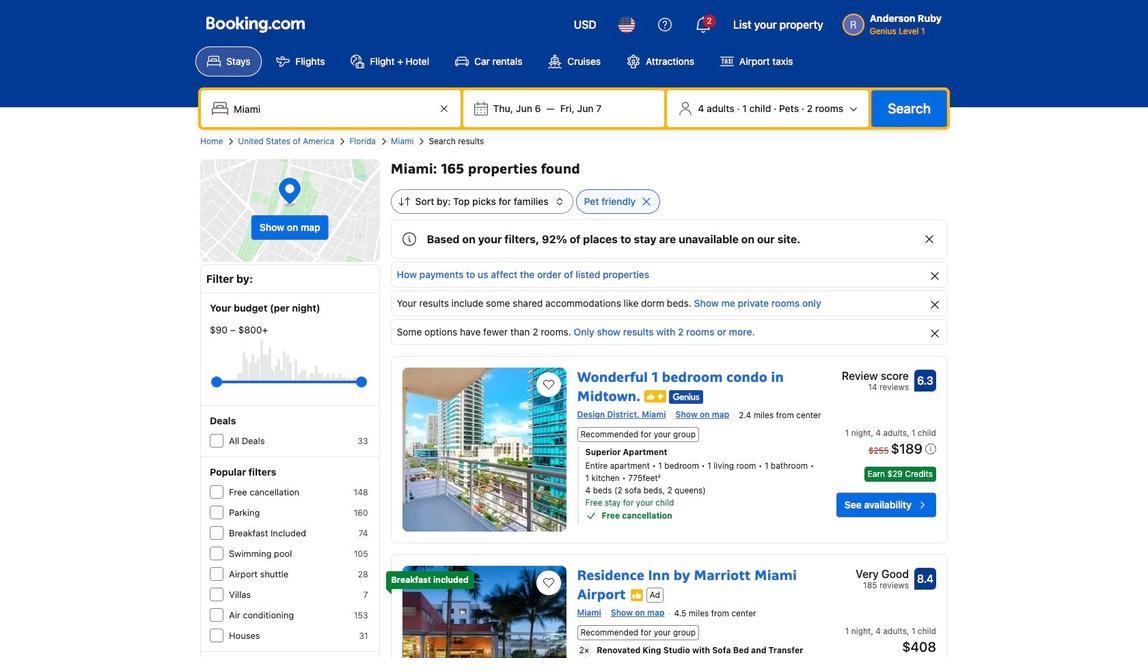 Task type: locate. For each thing, give the bounding box(es) containing it.
booking.com image
[[206, 16, 305, 33]]

genius discounts available at this property. image
[[669, 390, 703, 404], [669, 390, 703, 404]]

group
[[217, 371, 361, 393]]

residence inn by marriott miami airport image
[[402, 566, 566, 658]]

this property is part of our preferred plus program. it's committed to providing outstanding service and excellent value. it'll pay us a higher commission if you make a booking. image
[[644, 390, 666, 402]]

this property is part of our preferred partner program. it's committed to providing excellent service and good value. it'll pay us a higher commission if you make a booking. image
[[630, 588, 644, 602], [630, 588, 644, 602]]



Task type: vqa. For each thing, say whether or not it's contained in the screenshot.
This property is part of our Preferred Plus Program. It's committed to providing outstanding service and excellent value. It'll pay us a higher commission if you make a booking. image
yes



Task type: describe. For each thing, give the bounding box(es) containing it.
your account menu anderson ruby genius level 1 element
[[842, 12, 942, 38]]

search results updated. miami: 165 properties found. applied filters: pet friendly. element
[[391, 159, 948, 178]]

this property is part of our preferred plus program. it's committed to providing outstanding service and excellent value. it'll pay us a higher commission if you make a booking. image
[[644, 390, 666, 402]]

wonderful 1 bedroom condo in midtown. image
[[402, 368, 566, 532]]

Where are you going? field
[[228, 96, 436, 121]]



